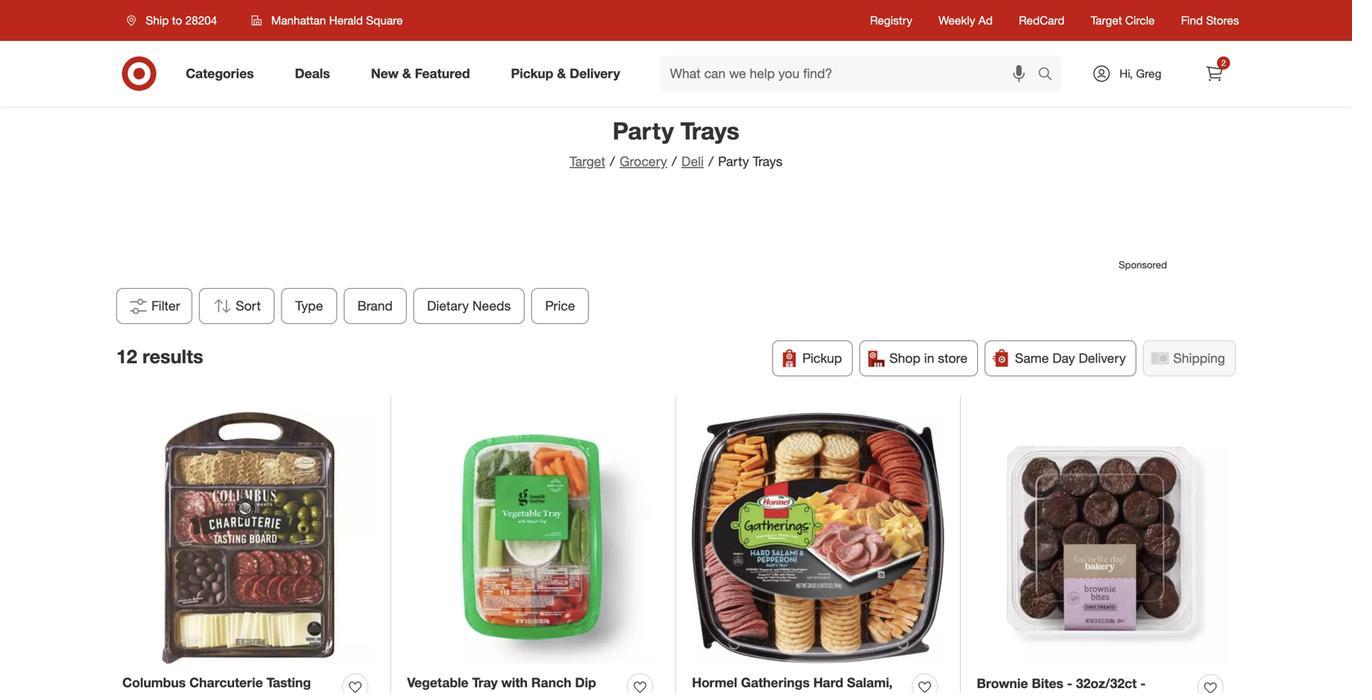 Task type: describe. For each thing, give the bounding box(es) containing it.
delivery for same day delivery
[[1079, 350, 1126, 366]]

filter
[[151, 298, 180, 314]]

type
[[295, 298, 323, 314]]

day
[[1053, 350, 1075, 366]]

& for pickup
[[557, 66, 566, 82]]

manhattan
[[271, 13, 326, 27]]

square
[[366, 13, 403, 27]]

deals link
[[281, 56, 351, 92]]

weekly ad link
[[939, 12, 993, 29]]

weekly
[[939, 13, 976, 27]]

12
[[116, 345, 137, 368]]

pickup & delivery
[[511, 66, 620, 82]]

0 horizontal spatial trays
[[681, 116, 740, 145]]

type button
[[281, 288, 337, 324]]

12 results
[[116, 345, 203, 368]]

target circle
[[1091, 13, 1155, 27]]

greg
[[1136, 66, 1162, 81]]

deals
[[295, 66, 330, 82]]

manhattan herald square button
[[241, 6, 414, 35]]

brand button
[[344, 288, 407, 324]]

stores
[[1206, 13, 1239, 27]]

dietary needs button
[[413, 288, 525, 324]]

delivery for pickup & delivery
[[570, 66, 620, 82]]

registry link
[[870, 12, 913, 29]]

featured
[[415, 66, 470, 82]]

manhattan herald square
[[271, 13, 403, 27]]

2 - from the left
[[1141, 676, 1146, 692]]

hi, greg
[[1120, 66, 1162, 81]]

What can we help you find? suggestions appear below search field
[[660, 56, 1042, 92]]

2 link
[[1197, 56, 1233, 92]]

deli
[[682, 153, 704, 169]]

gatherings
[[741, 675, 810, 691]]

find stores
[[1181, 13, 1239, 27]]

charcuterie
[[189, 675, 263, 691]]

filter button
[[116, 288, 192, 324]]

herald
[[329, 13, 363, 27]]

redcard link
[[1019, 12, 1065, 29]]

shop in store
[[890, 350, 968, 366]]

ranch
[[531, 675, 572, 691]]

registry
[[870, 13, 913, 27]]

1 horizontal spatial party
[[718, 153, 749, 169]]

to
[[172, 13, 182, 27]]

target link
[[570, 153, 605, 169]]

2
[[1222, 58, 1226, 68]]

in
[[924, 350, 935, 366]]

hormel gatherings hard salami,
[[692, 675, 893, 693]]

sort button
[[199, 288, 275, 324]]

ship to 28204 button
[[116, 6, 234, 35]]

pickup for pickup & delivery
[[511, 66, 554, 82]]

tray
[[472, 675, 498, 691]]

find
[[1181, 13, 1203, 27]]

new
[[371, 66, 399, 82]]

categories link
[[172, 56, 274, 92]]

shop in store button
[[859, 341, 978, 377]]

target circle link
[[1091, 12, 1155, 29]]

find stores link
[[1181, 12, 1239, 29]]

store
[[938, 350, 968, 366]]

tasting
[[267, 675, 311, 691]]

& for new
[[402, 66, 411, 82]]

categories
[[186, 66, 254, 82]]

vegetable tray with ranch dip link
[[407, 674, 621, 693]]

redcard
[[1019, 13, 1065, 27]]

shipping button
[[1143, 341, 1236, 377]]

new & featured
[[371, 66, 470, 82]]

price
[[545, 298, 575, 314]]

0 vertical spatial party trays
[[613, 116, 740, 145]]

pickup & delivery link
[[497, 56, 641, 92]]

vegetable tray with ranch dip
[[407, 675, 613, 693]]

0 vertical spatial party
[[613, 116, 674, 145]]

needs
[[473, 298, 511, 314]]



Task type: locate. For each thing, give the bounding box(es) containing it.
1 horizontal spatial delivery
[[1079, 350, 1126, 366]]

pickup for pickup
[[803, 350, 842, 366]]

1 vertical spatial party trays
[[718, 153, 783, 169]]

- right bites
[[1067, 676, 1073, 692]]

32oz/32ct
[[1076, 676, 1137, 692]]

with
[[501, 675, 528, 691]]

dietary
[[427, 298, 469, 314]]

1 horizontal spatial &
[[557, 66, 566, 82]]

target for target circle
[[1091, 13, 1122, 27]]

party trays up deli
[[613, 116, 740, 145]]

same day delivery button
[[985, 341, 1137, 377]]

same day delivery
[[1015, 350, 1126, 366]]

hard
[[813, 675, 844, 691]]

party
[[613, 116, 674, 145], [718, 153, 749, 169]]

& inside "link"
[[557, 66, 566, 82]]

28204
[[185, 13, 217, 27]]

brownie bites - 32oz/32ct - favorite day™ image
[[977, 412, 1230, 665], [977, 412, 1230, 665]]

hormel gatherings hard salami, pepperoni, cheese & crackers party tray - 28oz image
[[692, 412, 944, 664], [692, 412, 944, 664]]

delivery
[[570, 66, 620, 82], [1079, 350, 1126, 366]]

party up grocery 'link'
[[613, 116, 674, 145]]

brownie
[[977, 676, 1028, 692]]

0 horizontal spatial pickup
[[511, 66, 554, 82]]

pickup inside button
[[803, 350, 842, 366]]

pickup button
[[772, 341, 853, 377]]

target left grocery 'link'
[[570, 153, 605, 169]]

vegetable tray with ranch dip (veggies may vary) - 18oz - good & gather™ image
[[407, 412, 659, 664], [407, 412, 659, 664]]

-
[[1067, 676, 1073, 692], [1141, 676, 1146, 692]]

1 vertical spatial target
[[570, 153, 605, 169]]

deli link
[[682, 153, 704, 169]]

0 horizontal spatial target
[[570, 153, 605, 169]]

target for target
[[570, 153, 605, 169]]

dip
[[575, 675, 596, 691]]

columbus charcuterie tasting
[[122, 675, 311, 693]]

1 vertical spatial delivery
[[1079, 350, 1126, 366]]

ship to 28204
[[146, 13, 217, 27]]

ship
[[146, 13, 169, 27]]

party right deli
[[718, 153, 749, 169]]

weekly ad
[[939, 13, 993, 27]]

search
[[1031, 67, 1070, 83]]

0 horizontal spatial delivery
[[570, 66, 620, 82]]

1 vertical spatial trays
[[753, 153, 783, 169]]

ad
[[979, 13, 993, 27]]

1 horizontal spatial -
[[1141, 676, 1146, 692]]

grocery
[[620, 153, 667, 169]]

columbus charcuterie tasting board - 12.5oz image
[[122, 412, 375, 664], [122, 412, 375, 664]]

shipping
[[1174, 350, 1225, 366]]

brand
[[358, 298, 393, 314]]

hormel gatherings hard salami, link
[[692, 674, 906, 693]]

delivery inside button
[[1079, 350, 1126, 366]]

new & featured link
[[357, 56, 491, 92]]

1 horizontal spatial target
[[1091, 13, 1122, 27]]

pickup inside "link"
[[511, 66, 554, 82]]

1 vertical spatial party
[[718, 153, 749, 169]]

trays up deli
[[681, 116, 740, 145]]

shop
[[890, 350, 921, 366]]

0 horizontal spatial -
[[1067, 676, 1073, 692]]

target left circle
[[1091, 13, 1122, 27]]

columbus charcuterie tasting link
[[122, 674, 336, 693]]

brownie bites - 32oz/32ct - link
[[977, 675, 1192, 693]]

0 vertical spatial delivery
[[570, 66, 620, 82]]

sort
[[236, 298, 261, 314]]

dietary needs
[[427, 298, 511, 314]]

brownie bites - 32oz/32ct -
[[977, 676, 1146, 693]]

hormel
[[692, 675, 737, 691]]

trays
[[681, 116, 740, 145], [753, 153, 783, 169]]

delivery inside "link"
[[570, 66, 620, 82]]

salami,
[[847, 675, 893, 691]]

- right 32oz/32ct on the bottom right of page
[[1141, 676, 1146, 692]]

trays right deli
[[753, 153, 783, 169]]

grocery link
[[620, 153, 667, 169]]

same
[[1015, 350, 1049, 366]]

target
[[1091, 13, 1122, 27], [570, 153, 605, 169]]

1 vertical spatial pickup
[[803, 350, 842, 366]]

&
[[402, 66, 411, 82], [557, 66, 566, 82]]

0 vertical spatial trays
[[681, 116, 740, 145]]

party trays
[[613, 116, 740, 145], [718, 153, 783, 169]]

party trays right deli
[[718, 153, 783, 169]]

1 horizontal spatial trays
[[753, 153, 783, 169]]

1 horizontal spatial pickup
[[803, 350, 842, 366]]

columbus
[[122, 675, 186, 691]]

target inside target circle "link"
[[1091, 13, 1122, 27]]

2 & from the left
[[557, 66, 566, 82]]

0 vertical spatial target
[[1091, 13, 1122, 27]]

circle
[[1126, 13, 1155, 27]]

1 - from the left
[[1067, 676, 1073, 692]]

0 horizontal spatial &
[[402, 66, 411, 82]]

search button
[[1031, 56, 1070, 95]]

sponsored
[[1119, 259, 1167, 271]]

0 vertical spatial pickup
[[511, 66, 554, 82]]

bites
[[1032, 676, 1064, 692]]

vegetable
[[407, 675, 469, 691]]

results
[[142, 345, 203, 368]]

hi,
[[1120, 66, 1133, 81]]

price button
[[532, 288, 589, 324]]

pickup
[[511, 66, 554, 82], [803, 350, 842, 366]]

1 & from the left
[[402, 66, 411, 82]]

0 horizontal spatial party
[[613, 116, 674, 145]]



Task type: vqa. For each thing, say whether or not it's contained in the screenshot.
the top Day™
no



